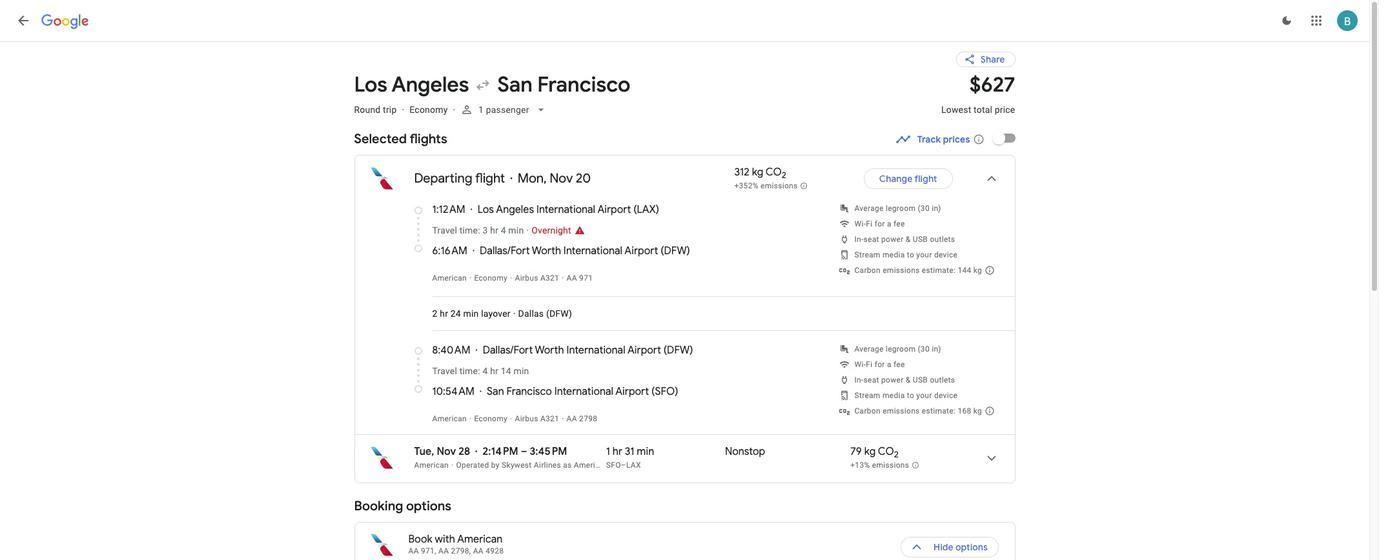 Task type: vqa. For each thing, say whether or not it's contained in the screenshot.
right domestic
no



Task type: locate. For each thing, give the bounding box(es) containing it.
list containing departing flight
[[355, 156, 1015, 483]]

fee up carbon emissions estimate: 168 kg
[[894, 360, 905, 369]]

0 vertical spatial (dfw)
[[661, 245, 690, 258]]

0 vertical spatial nov
[[550, 171, 573, 187]]

Arrival time: 6:16 AM. text field
[[432, 245, 468, 258]]

0 vertical spatial your
[[917, 251, 933, 260]]

angeles for los angeles
[[392, 72, 469, 98]]

emissions for +352% emissions
[[761, 182, 798, 191]]

– down 31
[[621, 461, 627, 470]]

your
[[917, 251, 933, 260], [917, 391, 933, 401]]

3
[[483, 225, 488, 236]]

1 outlets from the top
[[930, 235, 956, 244]]

american up 4928
[[457, 534, 503, 546]]

1 horizontal spatial 2
[[782, 170, 787, 181]]

1 airbus a321 from the top
[[515, 274, 560, 283]]

2 outlets from the top
[[930, 376, 956, 385]]

1 in-seat power & usb outlets from the top
[[855, 235, 956, 244]]

4 left 14
[[483, 366, 488, 377]]

aa down book
[[409, 547, 419, 556]]

economy for 1:12 am
[[474, 274, 508, 283]]

0 vertical spatial san
[[498, 72, 533, 98]]

1 vertical spatial in-seat power & usb outlets
[[855, 376, 956, 385]]

2 a from the top
[[888, 360, 892, 369]]

seat
[[864, 235, 880, 244], [864, 376, 880, 385]]

1 your from the top
[[917, 251, 933, 260]]

0 horizontal spatial  image
[[480, 386, 482, 399]]

0 vertical spatial –
[[521, 446, 527, 459]]

1 time: from the top
[[460, 225, 480, 236]]

stream media to your device up carbon emissions estimate: 144 kilograms element
[[855, 251, 958, 260]]

1 wi-fi for a fee from the top
[[855, 220, 905, 229]]

0 vertical spatial legroom
[[886, 204, 916, 213]]

1
[[479, 105, 484, 115], [606, 446, 610, 459]]

0 vertical spatial in)
[[932, 204, 942, 213]]

fee for (lax)
[[894, 220, 905, 229]]

1 average legroom (30 in) from the top
[[855, 204, 942, 213]]

francisco for san francisco international airport (sfo)
[[507, 386, 552, 399]]

1 stream from the top
[[855, 251, 881, 260]]

international up aa 971 at the left of the page
[[564, 245, 623, 258]]

average for (lax)
[[855, 204, 884, 213]]

kg inside 312 kg co 2
[[752, 166, 764, 179]]

stream up carbon emissions estimate: 144 kilograms element
[[855, 251, 881, 260]]

1 carbon from the top
[[855, 266, 881, 275]]

2 inside 312 kg co 2
[[782, 170, 787, 181]]

a up carbon emissions estimate: 168 kg
[[888, 360, 892, 369]]

1 vertical spatial outlets
[[930, 376, 956, 385]]

0 vertical spatial angeles
[[392, 72, 469, 98]]

co inside 312 kg co 2
[[766, 166, 782, 179]]

san down 14
[[487, 386, 504, 399]]

in- for (dfw)
[[855, 376, 864, 385]]

1 vertical spatial in-
[[855, 376, 864, 385]]

min right 14
[[514, 366, 529, 377]]

nov left '20'
[[550, 171, 573, 187]]

4 right 3
[[501, 225, 506, 236]]

1 to from the top
[[907, 251, 915, 260]]

airbus up 2:14 pm – 3:45 pm
[[515, 415, 539, 424]]

for
[[875, 220, 885, 229], [875, 360, 885, 369]]

2 carbon from the top
[[855, 407, 881, 416]]

media up carbon emissions estimate: 144 kilograms element
[[883, 251, 905, 260]]

airbus for 10:54 am
[[515, 415, 539, 424]]

a for (lax)
[[888, 220, 892, 229]]

 image
[[527, 225, 529, 236], [513, 309, 516, 319], [480, 386, 482, 399]]

flight for departing flight
[[475, 171, 505, 187]]

device up carbon emissions estimate: 144 kilograms element
[[935, 251, 958, 260]]

a321 left aa 971 at the left of the page
[[541, 274, 560, 283]]

los angeles international airport (lax)
[[478, 203, 660, 216]]

1 vertical spatial a
[[888, 360, 892, 369]]

3:45 pm
[[530, 446, 567, 459]]

2 up +352% emissions
[[782, 170, 787, 181]]

1 vertical spatial fee
[[894, 360, 905, 369]]

device
[[935, 251, 958, 260], [935, 391, 958, 401]]

emissions down 79 kg co 2
[[873, 461, 910, 470]]

your up carbon emissions estimate: 144 kilograms element
[[917, 251, 933, 260]]

0 vertical spatial stream media to your device
[[855, 251, 958, 260]]

airbus a321 up "dallas"
[[515, 274, 560, 283]]

& up carbon emissions estimate: 168 kg
[[906, 376, 911, 385]]

in-seat power & usb outlets for (dfw)
[[855, 376, 956, 385]]

co for 79 kg co
[[878, 446, 895, 459]]

None text field
[[942, 72, 1016, 127]]

144
[[958, 266, 972, 275]]

0 horizontal spatial 4
[[483, 366, 488, 377]]

power up carbon emissions estimate: 168 kg
[[882, 376, 904, 385]]

0 horizontal spatial  image
[[402, 105, 405, 115]]

1 vertical spatial dallas/fort
[[483, 344, 533, 357]]

2 stream from the top
[[855, 391, 881, 401]]

1 vertical spatial fi
[[866, 360, 873, 369]]

1 media from the top
[[883, 251, 905, 260]]

 image for dallas
[[513, 309, 516, 319]]

min right 31
[[637, 446, 655, 459]]

1 estimate: from the top
[[922, 266, 956, 275]]

1 for hr
[[606, 446, 610, 459]]

emissions for carbon emissions estimate: 144 kg
[[883, 266, 920, 275]]

travel down 1:12 am
[[432, 225, 457, 236]]

seat for dallas/fort worth international airport (dfw)
[[864, 376, 880, 385]]

nov for mon,
[[550, 171, 573, 187]]

1 inside 1 hr 31 min sfo – lax
[[606, 446, 610, 459]]

dallas/fort worth international airport (dfw) up aa 971 at the left of the page
[[480, 245, 690, 258]]

2 power from the top
[[882, 376, 904, 385]]

international up san francisco international airport (sfo)
[[567, 344, 626, 357]]

aa 971
[[567, 274, 593, 283]]

0 horizontal spatial flight
[[475, 171, 505, 187]]

power for dallas/fort worth international airport (dfw)
[[882, 376, 904, 385]]

1 legroom from the top
[[886, 204, 916, 213]]

options
[[406, 499, 452, 515], [956, 542, 989, 554]]

1 average from the top
[[855, 204, 884, 213]]

go back image
[[16, 13, 31, 28]]

0 vertical spatial  image
[[527, 225, 529, 236]]

2 media from the top
[[883, 391, 905, 401]]

american
[[432, 274, 467, 283], [432, 415, 467, 424], [414, 461, 449, 470], [574, 461, 609, 470], [457, 534, 503, 546]]

dallas
[[518, 309, 544, 319]]

dallas (dfw)
[[518, 309, 572, 319]]

legroom
[[886, 204, 916, 213], [886, 345, 916, 354]]

2 estimate: from the top
[[922, 407, 956, 416]]

in-seat power & usb outlets
[[855, 235, 956, 244], [855, 376, 956, 385]]

seat up carbon emissions estimate: 144 kilograms element
[[864, 235, 880, 244]]

 image left overnight
[[527, 225, 529, 236]]

options up book
[[406, 499, 452, 515]]

1 left passenger
[[479, 105, 484, 115]]

learn more about tracked prices image
[[973, 134, 985, 145]]

1 stream media to your device from the top
[[855, 251, 958, 260]]

airport for 8:40 am
[[628, 344, 661, 357]]

power
[[882, 235, 904, 244], [882, 376, 904, 385]]

airport left (sfo)
[[616, 386, 649, 399]]

&
[[906, 235, 911, 244], [906, 376, 911, 385]]

usb for dallas/fort worth international airport (dfw)
[[913, 376, 928, 385]]

wi-fi for a fee for los angeles international airport (lax)
[[855, 220, 905, 229]]

 image down travel time: 4 hr 14 min
[[480, 386, 482, 399]]

2 your from the top
[[917, 391, 933, 401]]

dallas/fort worth international airport (dfw) for 6:16 am
[[480, 245, 690, 258]]

2 travel from the top
[[432, 366, 457, 377]]

time: up 10:54 am text box
[[460, 366, 480, 377]]

stream for los angeles international airport (lax)
[[855, 251, 881, 260]]

in) for (dfw)
[[932, 345, 942, 354]]

1 a321 from the top
[[541, 274, 560, 283]]

san up passenger
[[498, 72, 533, 98]]

Los Angeles to San Francisco and back text field
[[354, 72, 926, 98]]

1 aa from the left
[[409, 547, 419, 556]]

1 vertical spatial 4
[[483, 366, 488, 377]]

airport up (sfo)
[[628, 344, 661, 357]]

1 up sfo
[[606, 446, 610, 459]]

1 vertical spatial stream media to your device
[[855, 391, 958, 401]]

operated by skywest airlines as american eagle
[[456, 461, 631, 470]]

1 in- from the top
[[855, 235, 864, 244]]

wi-fi for a fee for dallas/fort worth international airport (dfw)
[[855, 360, 905, 369]]

worth
[[532, 245, 561, 258], [535, 344, 564, 357]]

2 stream media to your device from the top
[[855, 391, 958, 401]]

20
[[576, 171, 591, 187]]

economy up flights
[[410, 105, 448, 115]]

1 vertical spatial seat
[[864, 376, 880, 385]]

estimate: left 144
[[922, 266, 956, 275]]

1 horizontal spatial 4
[[501, 225, 506, 236]]

0 vertical spatial time:
[[460, 225, 480, 236]]

wi-
[[855, 220, 866, 229], [855, 360, 866, 369]]

for up carbon emissions estimate: 168 kg
[[875, 360, 885, 369]]

economy for 8:40 am
[[474, 415, 508, 424]]

list
[[355, 156, 1015, 483]]

nov
[[550, 171, 573, 187], [437, 446, 456, 459]]

lowest
[[942, 105, 972, 115]]

usb
[[913, 235, 928, 244], [913, 376, 928, 385]]

flight inside the change flight button
[[915, 173, 938, 185]]

estimate: left 168
[[922, 407, 956, 416]]

0 vertical spatial a
[[888, 220, 892, 229]]

2 for 312 kg co
[[782, 170, 787, 181]]

stream up carbon emissions estimate: 168 kilograms element on the right of the page
[[855, 391, 881, 401]]

hr left 31
[[613, 446, 623, 459]]

2 left 24
[[432, 309, 438, 319]]

1 vertical spatial legroom
[[886, 345, 916, 354]]

0 vertical spatial 1
[[479, 105, 484, 115]]

1 horizontal spatial  image
[[453, 105, 456, 115]]

usb up carbon emissions estimate: 168 kg
[[913, 376, 928, 385]]

eagle
[[611, 461, 631, 470]]

a321 for worth
[[541, 415, 560, 424]]

international up overnight
[[537, 203, 596, 216]]

1 vertical spatial device
[[935, 391, 958, 401]]

 image
[[402, 105, 405, 115], [453, 105, 456, 115]]

time: for 8:40 am
[[460, 366, 480, 377]]

outlets up carbon emissions estimate: 168 kg
[[930, 376, 956, 385]]

change appearance image
[[1272, 5, 1303, 36]]

worth down dallas (dfw)
[[535, 344, 564, 357]]

1 horizontal spatial aa
[[439, 547, 449, 556]]

2 (30 from the top
[[918, 345, 930, 354]]

international for 8:40 am
[[567, 344, 626, 357]]

in)
[[932, 204, 942, 213], [932, 345, 942, 354]]

1 vertical spatial to
[[907, 391, 915, 401]]

6:16 am
[[432, 245, 468, 258]]

in- for (lax)
[[855, 235, 864, 244]]

0 vertical spatial (30
[[918, 204, 930, 213]]

wi-fi for a fee up carbon emissions estimate: 168 kg
[[855, 360, 905, 369]]

wi-fi for a fee
[[855, 220, 905, 229], [855, 360, 905, 369]]

flight right the change at the top of the page
[[915, 173, 938, 185]]

dallas/fort for 6:16 am
[[480, 245, 530, 258]]

1 wi- from the top
[[855, 220, 866, 229]]

1 vertical spatial san
[[487, 386, 504, 399]]

to up carbon emissions estimate: 168 kg
[[907, 391, 915, 401]]

carbon emissions estimate: 144 kilograms element
[[855, 266, 983, 275]]

a down the change at the top of the page
[[888, 220, 892, 229]]

fee
[[894, 220, 905, 229], [894, 360, 905, 369]]

aa down 'with'
[[439, 547, 449, 556]]

2 in- from the top
[[855, 376, 864, 385]]

1 vertical spatial dallas/fort worth international airport (dfw)
[[483, 344, 693, 357]]

0 vertical spatial co
[[766, 166, 782, 179]]

2 inside 79 kg co 2
[[895, 450, 899, 461]]

travel time: 3 hr 4 min
[[432, 225, 524, 236]]

prices
[[944, 134, 971, 145]]

1 vertical spatial economy
[[474, 274, 508, 283]]

aa left 4928
[[473, 547, 484, 556]]

(30 down change flight
[[918, 204, 930, 213]]

1 vertical spatial estimate:
[[922, 407, 956, 416]]

2 wi-fi for a fee from the top
[[855, 360, 905, 369]]

2 usb from the top
[[913, 376, 928, 385]]

device up carbon emissions estimate: 168 kg
[[935, 391, 958, 401]]

0 vertical spatial estimate:
[[922, 266, 956, 275]]

2 in-seat power & usb outlets from the top
[[855, 376, 956, 385]]

time: left 3
[[460, 225, 480, 236]]

2 average from the top
[[855, 345, 884, 354]]

1 vertical spatial (dfw)
[[546, 309, 572, 319]]

outlets for (dfw)
[[930, 376, 956, 385]]

0 vertical spatial device
[[935, 251, 958, 260]]

14
[[501, 366, 511, 377]]

1 vertical spatial wi-
[[855, 360, 866, 369]]

worth down overnight
[[532, 245, 561, 258]]

passenger
[[486, 105, 530, 115]]

0 vertical spatial power
[[882, 235, 904, 244]]

0 horizontal spatial co
[[766, 166, 782, 179]]

emissions for carbon emissions estimate: 168 kg
[[883, 407, 920, 416]]

 image left "dallas"
[[513, 309, 516, 319]]

seat for los angeles international airport (lax)
[[864, 235, 880, 244]]

your up carbon emissions estimate: 168 kg
[[917, 391, 933, 401]]

hr
[[490, 225, 499, 236], [440, 309, 448, 319], [490, 366, 499, 377], [613, 446, 623, 459]]

usb for los angeles international airport (lax)
[[913, 235, 928, 244]]

1 seat from the top
[[864, 235, 880, 244]]

1 in) from the top
[[932, 204, 942, 213]]

0 horizontal spatial 1
[[479, 105, 484, 115]]

emissions for +13% emissions
[[873, 461, 910, 470]]

economy up 'return flight on tuesday, november 28. leaves san francisco international airport at 2:14 pm on tuesday, november 28 and arrives at los angeles international airport at 3:45 pm on tuesday, november 28.' 'element'
[[474, 415, 508, 424]]

1 vertical spatial time:
[[460, 366, 480, 377]]

a
[[888, 220, 892, 229], [888, 360, 892, 369]]

co for 312 kg co
[[766, 166, 782, 179]]

a321 left aa 2798
[[541, 415, 560, 424]]

1 vertical spatial co
[[878, 446, 895, 459]]

fee down the change at the top of the page
[[894, 220, 905, 229]]

0 vertical spatial seat
[[864, 235, 880, 244]]

1 vertical spatial average legroom (30 in)
[[855, 345, 942, 354]]

2 & from the top
[[906, 376, 911, 385]]

san for san francisco
[[498, 72, 533, 98]]

2 vertical spatial  image
[[480, 386, 482, 399]]

(dfw) for 6:16 am
[[661, 245, 690, 258]]

0 vertical spatial fee
[[894, 220, 905, 229]]

1 & from the top
[[906, 235, 911, 244]]

2 for 79 kg co
[[895, 450, 899, 461]]

1 (30 from the top
[[918, 204, 930, 213]]

– up the skywest
[[521, 446, 527, 459]]

aa
[[409, 547, 419, 556], [439, 547, 449, 556], [473, 547, 484, 556]]

1 vertical spatial 1
[[606, 446, 610, 459]]

2 vertical spatial 2
[[895, 450, 899, 461]]

& up carbon emissions estimate: 144 kilograms element
[[906, 235, 911, 244]]

2 horizontal spatial  image
[[527, 225, 529, 236]]

0 vertical spatial options
[[406, 499, 452, 515]]

0 vertical spatial dallas/fort worth international airport (dfw)
[[480, 245, 690, 258]]

flight details. return flight on tuesday, november 28. leaves san francisco international airport at 2:14 pm on tuesday, november 28 and arrives at los angeles international airport at 3:45 pm on tuesday, november 28. image
[[976, 443, 1007, 474]]

2 fee from the top
[[894, 360, 905, 369]]

1 vertical spatial airbus a321
[[515, 415, 560, 424]]

a321
[[541, 274, 560, 283], [541, 415, 560, 424]]

0 vertical spatial airbus
[[515, 274, 539, 283]]

0 vertical spatial average legroom (30 in)
[[855, 204, 942, 213]]

& for (dfw)
[[906, 376, 911, 385]]

emissions up 79 kg co 2
[[883, 407, 920, 416]]

2 horizontal spatial 2
[[895, 450, 899, 461]]

+352% emissions
[[735, 182, 798, 191]]

1 fi from the top
[[866, 220, 873, 229]]

1 a from the top
[[888, 220, 892, 229]]

1 vertical spatial carbon
[[855, 407, 881, 416]]

1 vertical spatial for
[[875, 360, 885, 369]]

kg right 312
[[752, 166, 764, 179]]

2 for from the top
[[875, 360, 885, 369]]

1 vertical spatial angeles
[[496, 203, 534, 216]]

0 vertical spatial usb
[[913, 235, 928, 244]]

2 hr 24 min layover
[[432, 309, 511, 319]]

legroom down the change at the top of the page
[[886, 204, 916, 213]]

0 vertical spatial 4
[[501, 225, 506, 236]]

american down tue,
[[414, 461, 449, 470]]

971,
[[421, 547, 437, 556]]

co inside 79 kg co 2
[[878, 446, 895, 459]]

0 vertical spatial dallas/fort
[[480, 245, 530, 258]]

2 vertical spatial economy
[[474, 415, 508, 424]]

american down arrival time: 6:16 am. text box
[[432, 274, 467, 283]]

1 vertical spatial options
[[956, 542, 989, 554]]

1:12 am
[[432, 203, 466, 216]]

1 vertical spatial your
[[917, 391, 933, 401]]

san
[[498, 72, 533, 98], [487, 386, 504, 399]]

angeles down mon,
[[496, 203, 534, 216]]

2 seat from the top
[[864, 376, 880, 385]]

2 time: from the top
[[460, 366, 480, 377]]

2 a321 from the top
[[541, 415, 560, 424]]

1 vertical spatial average
[[855, 345, 884, 354]]

 image down los angeles
[[453, 105, 456, 115]]

0 vertical spatial in-seat power & usb outlets
[[855, 235, 956, 244]]

Departure time: 2:14 PM. text field
[[483, 446, 519, 459]]

american inside book with american aa 971, aa 2798, aa 4928
[[457, 534, 503, 546]]

 image right trip
[[402, 105, 405, 115]]

2 legroom from the top
[[886, 345, 916, 354]]

airport left (lax)
[[598, 203, 631, 216]]

1 horizontal spatial flight
[[915, 173, 938, 185]]

airbus a321
[[515, 274, 560, 283], [515, 415, 560, 424]]

as
[[563, 461, 572, 470]]

emissions down 312 kg co 2
[[761, 182, 798, 191]]

options right the hide
[[956, 542, 989, 554]]

1 vertical spatial 2
[[432, 309, 438, 319]]

carbon for dallas/fort worth international airport (dfw)
[[855, 407, 881, 416]]

0 vertical spatial worth
[[532, 245, 561, 258]]

1 vertical spatial francisco
[[507, 386, 552, 399]]

in-seat power & usb outlets up carbon emissions estimate: 144 kilograms element
[[855, 235, 956, 244]]

kg
[[752, 166, 764, 179], [974, 266, 983, 275], [974, 407, 983, 416], [865, 446, 876, 459]]

2 wi- from the top
[[855, 360, 866, 369]]

$627 lowest total price
[[942, 72, 1016, 115]]

0 vertical spatial for
[[875, 220, 885, 229]]

stream
[[855, 251, 881, 260], [855, 391, 881, 401]]

2 airbus from the top
[[515, 415, 539, 424]]

1 device from the top
[[935, 251, 958, 260]]

1 horizontal spatial co
[[878, 446, 895, 459]]

2 to from the top
[[907, 391, 915, 401]]

0 vertical spatial stream
[[855, 251, 881, 260]]

1 travel from the top
[[432, 225, 457, 236]]

international
[[537, 203, 596, 216], [564, 245, 623, 258], [567, 344, 626, 357], [555, 386, 614, 399]]

kg right the 79
[[865, 446, 876, 459]]

nov left the 28
[[437, 446, 456, 459]]

skywest
[[502, 461, 532, 470]]

0 vertical spatial in-
[[855, 235, 864, 244]]

0 vertical spatial average
[[855, 204, 884, 213]]

0 vertical spatial airbus a321
[[515, 274, 560, 283]]

2 fi from the top
[[866, 360, 873, 369]]

outlets for (lax)
[[930, 235, 956, 244]]

stream media to your device
[[855, 251, 958, 260], [855, 391, 958, 401]]

0 vertical spatial travel
[[432, 225, 457, 236]]

carbon
[[855, 266, 881, 275], [855, 407, 881, 416]]

angeles
[[392, 72, 469, 98], [496, 203, 534, 216]]

0 vertical spatial 2
[[782, 170, 787, 181]]

airport for 6:16 am
[[625, 245, 658, 258]]

los up round in the left top of the page
[[354, 72, 388, 98]]

2  image from the left
[[453, 105, 456, 115]]

1 horizontal spatial nov
[[550, 171, 573, 187]]

1 horizontal spatial  image
[[513, 309, 516, 319]]

for for (lax)
[[875, 220, 885, 229]]

0 vertical spatial outlets
[[930, 235, 956, 244]]

media up carbon emissions estimate: 168 kg
[[883, 391, 905, 401]]

1 inside popup button
[[479, 105, 484, 115]]

travel down the 8:40 am on the left of page
[[432, 366, 457, 377]]

–
[[521, 446, 527, 459], [621, 461, 627, 470]]

co up +13% emissions
[[878, 446, 895, 459]]

stream media to your device for (dfw)
[[855, 391, 958, 401]]

international up aa 2798
[[555, 386, 614, 399]]

american down 10:54 am
[[432, 415, 467, 424]]

0 vertical spatial wi-
[[855, 220, 866, 229]]

your for (dfw)
[[917, 391, 933, 401]]

travel
[[432, 225, 457, 236], [432, 366, 457, 377]]

airbus
[[515, 274, 539, 283], [515, 415, 539, 424]]

track
[[918, 134, 941, 145]]

2 in) from the top
[[932, 345, 942, 354]]

& for (lax)
[[906, 235, 911, 244]]

wi-fi for a fee down the change at the top of the page
[[855, 220, 905, 229]]

to up carbon emissions estimate: 144 kilograms element
[[907, 251, 915, 260]]

(30 up carbon emissions estimate: 168 kg
[[918, 345, 930, 354]]

1 power from the top
[[882, 235, 904, 244]]

airbus a321 for worth
[[515, 415, 560, 424]]

1 vertical spatial worth
[[535, 344, 564, 357]]

airport down (lax)
[[625, 245, 658, 258]]

(dfw)
[[661, 245, 690, 258], [546, 309, 572, 319], [664, 344, 693, 357]]

1 vertical spatial wi-fi for a fee
[[855, 360, 905, 369]]

1 vertical spatial (30
[[918, 345, 930, 354]]

wi- for (lax)
[[855, 220, 866, 229]]

legroom up carbon emissions estimate: 168 kg
[[886, 345, 916, 354]]

2
[[782, 170, 787, 181], [432, 309, 438, 319], [895, 450, 899, 461]]

2 device from the top
[[935, 391, 958, 401]]

media
[[883, 251, 905, 260], [883, 391, 905, 401]]

1 usb from the top
[[913, 235, 928, 244]]

2 airbus a321 from the top
[[515, 415, 560, 424]]

los for los angeles
[[354, 72, 388, 98]]

2 average legroom (30 in) from the top
[[855, 345, 942, 354]]

1 vertical spatial –
[[621, 461, 627, 470]]

2:14 pm
[[483, 446, 519, 459]]

main content
[[354, 41, 1016, 561]]

power up carbon emissions estimate: 144 kilograms element
[[882, 235, 904, 244]]

0 horizontal spatial options
[[406, 499, 452, 515]]

0 vertical spatial media
[[883, 251, 905, 260]]

flight left mon,
[[475, 171, 505, 187]]

0 horizontal spatial nov
[[437, 446, 456, 459]]

1 for from the top
[[875, 220, 885, 229]]

1 fee from the top
[[894, 220, 905, 229]]

dallas/fort worth international airport (dfw)
[[480, 245, 690, 258], [483, 344, 693, 357]]

1 vertical spatial usb
[[913, 376, 928, 385]]

options inside hide options dropdown button
[[956, 542, 989, 554]]

los
[[354, 72, 388, 98], [478, 203, 494, 216]]

1 airbus from the top
[[515, 274, 539, 283]]

airbus a321 up 3:45 pm
[[515, 415, 560, 424]]

fi
[[866, 220, 873, 229], [866, 360, 873, 369]]

min
[[509, 225, 524, 236], [463, 309, 479, 319], [514, 366, 529, 377], [637, 446, 655, 459]]



Task type: describe. For each thing, give the bounding box(es) containing it.
average for (dfw)
[[855, 345, 884, 354]]

legroom for (lax)
[[886, 204, 916, 213]]

fi for (lax)
[[866, 220, 873, 229]]

average legroom (30 in) for (dfw)
[[855, 345, 942, 354]]

los angeles
[[354, 72, 469, 98]]

stream for dallas/fort worth international airport (dfw)
[[855, 391, 881, 401]]

dallas/fort worth international airport (dfw) for 8:40 am
[[483, 344, 693, 357]]

+13%
[[851, 461, 870, 470]]

worth for 6:16 am
[[532, 245, 561, 258]]

a321 for angeles
[[541, 274, 560, 283]]

round
[[354, 105, 381, 115]]

american right as
[[574, 461, 609, 470]]

min right 24
[[463, 309, 479, 319]]

in) for (lax)
[[932, 204, 942, 213]]

(dfw) for 8:40 am
[[664, 344, 693, 357]]

airport for 1:12 am
[[598, 203, 631, 216]]

+13% emissions
[[851, 461, 910, 470]]

tue, nov 28
[[414, 446, 470, 459]]

share
[[981, 54, 1005, 65]]

options for booking options
[[406, 499, 452, 515]]

operated
[[456, 461, 489, 470]]

(30 for dallas/fort worth international airport (dfw)
[[918, 345, 930, 354]]

nov for tue,
[[437, 446, 456, 459]]

your for (lax)
[[917, 251, 933, 260]]

book with american aa 971, aa 2798, aa 4928
[[409, 534, 504, 556]]

international for 6:16 am
[[564, 245, 623, 258]]

Arrival time: 3:45 PM. text field
[[530, 446, 567, 459]]

31
[[625, 446, 635, 459]]

san francisco international airport (sfo)
[[487, 386, 679, 399]]

fi for (dfw)
[[866, 360, 873, 369]]

kg inside 79 kg co 2
[[865, 446, 876, 459]]

power for los angeles international airport (lax)
[[882, 235, 904, 244]]

nonstop
[[725, 446, 766, 459]]

price
[[995, 105, 1016, 115]]

1 for passenger
[[479, 105, 484, 115]]

track prices
[[918, 134, 971, 145]]

flight for change flight
[[915, 173, 938, 185]]

fee for (dfw)
[[894, 360, 905, 369]]

sfo
[[606, 461, 621, 470]]

hr left 24
[[440, 309, 448, 319]]

flights
[[410, 131, 448, 147]]

carbon emissions estimate: 144 kg
[[855, 266, 983, 275]]

round trip
[[354, 105, 397, 115]]

(sfo)
[[652, 386, 679, 399]]

wi- for (dfw)
[[855, 360, 866, 369]]

worth for 8:40 am
[[535, 344, 564, 357]]

627 us dollars element
[[970, 72, 1016, 98]]

$627
[[970, 72, 1016, 98]]

none text field containing $627
[[942, 72, 1016, 127]]

312 kg co 2
[[735, 166, 787, 181]]

travel for 1:12 am
[[432, 225, 457, 236]]

trip
[[383, 105, 397, 115]]

hr right 3
[[490, 225, 499, 236]]

list inside main content
[[355, 156, 1015, 483]]

Arrival time: 10:54 AM. text field
[[432, 386, 475, 399]]

by
[[491, 461, 500, 470]]

selected
[[354, 131, 407, 147]]

carbon for los angeles international airport (lax)
[[855, 266, 881, 275]]

device for dallas/fort worth international airport (dfw)
[[935, 391, 958, 401]]

stream media to your device for (lax)
[[855, 251, 958, 260]]

0 horizontal spatial –
[[521, 446, 527, 459]]

change flight button
[[864, 163, 953, 194]]

share button
[[957, 52, 1016, 67]]

for for (dfw)
[[875, 360, 885, 369]]

to for (dfw)
[[907, 391, 915, 401]]

media for (lax)
[[883, 251, 905, 260]]

(lax)
[[634, 203, 660, 216]]

book
[[409, 534, 433, 546]]

main content containing los angeles
[[354, 41, 1016, 561]]

options for hide options
[[956, 542, 989, 554]]

aa 2798
[[567, 415, 598, 424]]

change flight
[[880, 173, 938, 185]]

travel time: 4 hr 14 min
[[432, 366, 529, 377]]

return flight on tuesday, november 28. leaves san francisco international airport at 2:14 pm on tuesday, november 28 and arrives at los angeles international airport at 3:45 pm on tuesday, november 28. element
[[414, 446, 567, 459]]

with
[[435, 534, 455, 546]]

legroom for (dfw)
[[886, 345, 916, 354]]

1 hr 31 min sfo – lax
[[606, 446, 655, 470]]

estimate: for (lax)
[[922, 266, 956, 275]]

3 aa from the left
[[473, 547, 484, 556]]

mon, nov 20
[[518, 171, 591, 187]]

(30 for los angeles international airport (lax)
[[918, 204, 930, 213]]

Flight numbers AA 971, AA 2798, AA 4928 text field
[[409, 547, 504, 556]]

departing flight
[[414, 171, 505, 187]]

min inside 1 hr 31 min sfo – lax
[[637, 446, 655, 459]]

in-seat power & usb outlets for (lax)
[[855, 235, 956, 244]]

kg right 144
[[974, 266, 983, 275]]

a for (dfw)
[[888, 360, 892, 369]]

8:40 am
[[432, 344, 471, 357]]

1  image from the left
[[402, 105, 405, 115]]

total duration 1 hr 31 min. element
[[606, 446, 725, 461]]

travel for 8:40 am
[[432, 366, 457, 377]]

79
[[851, 446, 862, 459]]

hr left 14
[[490, 366, 499, 377]]

lax
[[627, 461, 641, 470]]

airbus a321 for angeles
[[515, 274, 560, 283]]

overnight
[[532, 225, 572, 236]]

carbon emissions estimate: 168 kg
[[855, 407, 983, 416]]

to for (lax)
[[907, 251, 915, 260]]

international for 1:12 am
[[537, 203, 596, 216]]

booking options
[[354, 499, 452, 515]]

layover
[[481, 309, 511, 319]]

francisco for san francisco
[[538, 72, 631, 98]]

0 horizontal spatial 2
[[432, 309, 438, 319]]

angeles for los angeles international airport (lax)
[[496, 203, 534, 216]]

0 vertical spatial economy
[[410, 105, 448, 115]]

change
[[880, 173, 913, 185]]

selected flights
[[354, 131, 448, 147]]

24
[[451, 309, 461, 319]]

hr inside 1 hr 31 min sfo – lax
[[613, 446, 623, 459]]

hide options button
[[901, 532, 1000, 561]]

kg right 168
[[974, 407, 983, 416]]

los for los angeles international airport (lax)
[[478, 203, 494, 216]]

Departure time: 1:12 AM. text field
[[432, 203, 466, 216]]

time: for 1:12 am
[[460, 225, 480, 236]]

min right 3
[[509, 225, 524, 236]]

airlines
[[534, 461, 561, 470]]

san francisco
[[498, 72, 631, 98]]

total
[[974, 105, 993, 115]]

 image for san
[[480, 386, 482, 399]]

– inside 1 hr 31 min sfo – lax
[[621, 461, 627, 470]]

1 passenger
[[479, 105, 530, 115]]

2 aa from the left
[[439, 547, 449, 556]]

hide options
[[934, 542, 989, 554]]

booking
[[354, 499, 403, 515]]

10:54 am
[[432, 386, 475, 399]]

2:14 pm – 3:45 pm
[[483, 446, 567, 459]]

departing
[[414, 171, 473, 187]]

carbon emissions estimate: 168 kilograms element
[[855, 407, 983, 416]]

+352%
[[735, 182, 759, 191]]

airbus for 6:16 am
[[515, 274, 539, 283]]

average legroom (30 in) for (lax)
[[855, 204, 942, 213]]

hide
[[934, 542, 954, 554]]

media for (dfw)
[[883, 391, 905, 401]]

tue,
[[414, 446, 434, 459]]

1 passenger button
[[456, 94, 553, 125]]

estimate: for (dfw)
[[922, 407, 956, 416]]

san for san francisco international airport (sfo)
[[487, 386, 504, 399]]

dallas/fort for 8:40 am
[[483, 344, 533, 357]]

2798,
[[451, 547, 471, 556]]

loading results progress bar
[[0, 41, 1370, 44]]

nonstop flight. element
[[725, 446, 766, 461]]

28
[[459, 446, 470, 459]]

mon,
[[518, 171, 547, 187]]

device for los angeles international airport (lax)
[[935, 251, 958, 260]]

Departure time: 8:40 AM. text field
[[432, 344, 471, 357]]

312
[[735, 166, 750, 179]]

79 kg co 2
[[851, 446, 899, 461]]

4928
[[486, 547, 504, 556]]

168
[[958, 407, 972, 416]]



